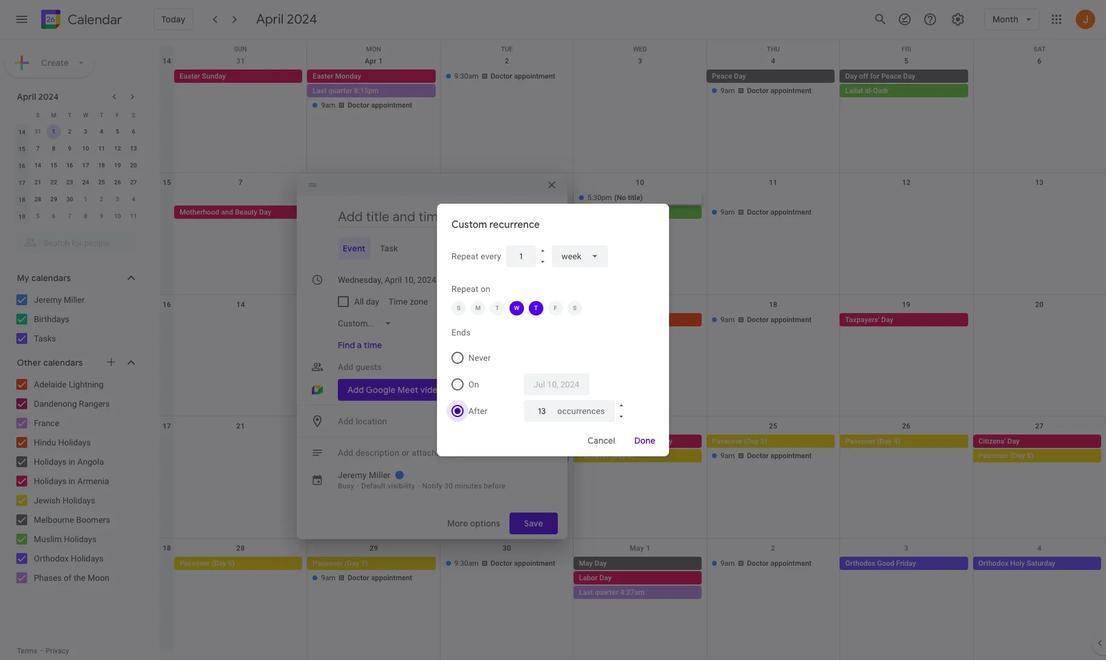 Task type: vqa. For each thing, say whether or not it's contained in the screenshot.
the topmost 21
yes



Task type: describe. For each thing, give the bounding box(es) containing it.
friday
[[897, 559, 916, 567]]

28 inside 28 element
[[34, 196, 41, 203]]

1 vertical spatial 26
[[902, 422, 911, 431]]

qadr
[[873, 86, 889, 95]]

lightning
[[69, 380, 104, 389]]

21 element
[[31, 175, 45, 190]]

4 right may 3 element
[[132, 196, 135, 203]]

cell containing gudi padwa
[[440, 191, 574, 264]]

11:21am
[[349, 208, 378, 217]]

jeremy
[[34, 295, 62, 305]]

passover (day 6) button
[[174, 557, 303, 570]]

sunday
[[202, 72, 226, 80]]

gudi
[[446, 223, 461, 231]]

1 horizontal spatial 25
[[769, 422, 778, 431]]

rama navami
[[579, 315, 624, 324]]

1 horizontal spatial 27
[[1036, 422, 1044, 431]]

armenia
[[77, 476, 109, 486]]

18 element
[[94, 158, 109, 173]]

today
[[161, 14, 185, 25]]

full moon 4:49pm
[[446, 452, 504, 460]]

25 element
[[94, 175, 109, 190]]

event button
[[338, 237, 370, 259]]

doctor appointment button for first quarter 12:13pm
[[307, 328, 436, 341]]

Saturday checkbox
[[568, 301, 582, 316]]

1 vertical spatial 9
[[505, 179, 509, 187]]

cell containing passover (day 7)
[[307, 557, 441, 600]]

may 9 element
[[94, 209, 109, 224]]

holidays for jewish
[[63, 496, 95, 505]]

12 inside row group
[[114, 145, 121, 152]]

other calendars
[[17, 357, 83, 368]]

occurrences
[[557, 406, 605, 416]]

gudi padwa button
[[440, 220, 569, 234]]

my
[[17, 273, 29, 284]]

1 vertical spatial 5
[[116, 128, 119, 135]]

4 up 11 element
[[100, 128, 103, 135]]

t right wednesday checkbox
[[534, 305, 538, 311]]

15 inside 15 element
[[50, 162, 57, 169]]

1 horizontal spatial 9
[[100, 213, 103, 219]]

16 element
[[62, 158, 77, 173]]

passover inside "genocide remembrance day passover (day 2)"
[[579, 452, 609, 460]]

repeat on
[[452, 284, 491, 294]]

rama navami button
[[574, 313, 702, 326]]

genocide remembrance day passover (day 2)
[[579, 437, 673, 460]]

Wednesday checkbox
[[510, 301, 524, 316]]

lailat al-qadr button
[[840, 84, 968, 97]]

thu
[[767, 45, 780, 53]]

tue
[[501, 45, 513, 53]]

8:15pm
[[354, 86, 379, 95]]

1 horizontal spatial 21
[[236, 422, 245, 431]]

2 horizontal spatial 19
[[902, 300, 911, 309]]

all
[[354, 297, 364, 306]]

holidays in armenia
[[34, 476, 109, 486]]

day inside citizens' day passover (day 5)
[[1008, 437, 1020, 446]]

passover (day 2) button
[[574, 449, 702, 463]]

event
[[343, 243, 366, 254]]

1 vertical spatial 30
[[503, 544, 511, 552]]

rangers
[[79, 399, 110, 409]]

passover for passover (day 4)
[[845, 437, 876, 446]]

option group inside the custom recurrence dialog
[[447, 345, 655, 424]]

0 horizontal spatial 9
[[68, 145, 71, 152]]

terms link
[[17, 647, 37, 655]]

row containing 31
[[14, 123, 141, 140]]

Thursday checkbox
[[529, 301, 544, 316]]

citizens'
[[979, 437, 1006, 446]]

doctor appointment button for new moon 11:21am
[[307, 220, 436, 234]]

passover for passover eve
[[313, 437, 343, 446]]

other calendars list
[[2, 375, 150, 588]]

repeat for repeat every
[[452, 252, 479, 261]]

4:27am
[[620, 588, 645, 597]]

time
[[389, 297, 408, 306]]

1 vertical spatial 10
[[636, 179, 645, 187]]

1 vertical spatial 28
[[236, 544, 245, 552]]

s inside option
[[457, 305, 461, 311]]

may 3 element
[[110, 192, 125, 207]]

3 up 10 element at the top of the page
[[84, 128, 87, 135]]

s inside checkbox
[[573, 305, 577, 311]]

4 down thu
[[771, 57, 776, 65]]

21 inside april 2024 'grid'
[[34, 179, 41, 186]]

holidays up jewish
[[34, 476, 67, 486]]

sun
[[234, 45, 247, 53]]

peace inside button
[[712, 72, 732, 80]]

row containing 5
[[14, 208, 141, 225]]

passover (day 7) button
[[307, 557, 436, 570]]

muslim
[[34, 534, 62, 544]]

orthodox good friday
[[845, 559, 916, 567]]

adelaide lightning
[[34, 380, 104, 389]]

taxpayers' day
[[845, 315, 894, 324]]

cell containing genocide remembrance day
[[574, 435, 707, 478]]

find
[[338, 339, 355, 350]]

3)
[[761, 437, 767, 446]]

easter for easter monday last quarter 8:15pm
[[313, 72, 333, 80]]

17 element
[[78, 158, 93, 173]]

last inside may day labor day last quarter 4:27am
[[579, 588, 593, 597]]

row containing 16
[[160, 295, 1106, 417]]

w inside wednesday checkbox
[[514, 305, 520, 311]]

1 horizontal spatial 8
[[84, 213, 87, 219]]

cell containing passover (day 3)
[[707, 435, 840, 478]]

time zone
[[389, 297, 428, 306]]

2 vertical spatial 7
[[68, 213, 71, 219]]

terms
[[17, 647, 37, 655]]

grid containing 14
[[160, 39, 1106, 660]]

27 element
[[126, 175, 141, 190]]

melbourne boomers
[[34, 515, 110, 525]]

0 vertical spatial 31
[[236, 57, 245, 65]]

7)
[[361, 559, 368, 567]]

row containing 28
[[14, 191, 141, 208]]

passover for passover (day 7)
[[313, 559, 343, 567]]

10 element
[[78, 141, 93, 156]]

easter sunday button
[[174, 70, 303, 83]]

(no
[[614, 194, 626, 202]]

1 horizontal spatial april 2024
[[256, 11, 317, 28]]

genocide remembrance day button
[[574, 435, 702, 448]]

calendars for my calendars
[[31, 273, 71, 284]]

sat
[[1034, 45, 1046, 53]]

22 element
[[47, 175, 61, 190]]

cell containing new moon 11:21am
[[307, 191, 441, 264]]

Weeks to repeat number field
[[516, 245, 527, 267]]

Friday checkbox
[[548, 301, 563, 316]]

armenian
[[446, 315, 477, 324]]

first
[[313, 315, 327, 324]]

17 for 31
[[163, 422, 171, 431]]

cell containing passover eve
[[307, 435, 441, 478]]

22 inside row group
[[50, 179, 57, 186]]

1 vertical spatial 29
[[370, 544, 378, 552]]

labor day button
[[574, 571, 702, 584]]

2)
[[628, 452, 634, 460]]

quarter inside 'button'
[[329, 315, 353, 324]]

2 9:30am from the top
[[454, 252, 479, 260]]

30 inside april 2024 'grid'
[[66, 196, 73, 203]]

4 up saturday
[[1038, 544, 1042, 552]]

may 1
[[630, 544, 651, 552]]

easter monday last quarter 8:15pm
[[313, 72, 379, 95]]

al-
[[865, 86, 873, 95]]

0 vertical spatial 7
[[36, 145, 40, 152]]

quarter inside may day labor day last quarter 4:27am
[[595, 588, 619, 597]]

row containing 17
[[160, 417, 1106, 538]]

occurrences number field
[[534, 400, 550, 422]]

14 element
[[31, 158, 45, 173]]

(day inside "genocide remembrance day passover (day 2)"
[[611, 452, 626, 460]]

1 vertical spatial april 2024
[[17, 91, 59, 102]]

adelaide
[[34, 380, 67, 389]]

my calendars
[[17, 273, 71, 284]]

passover (day 7)
[[313, 559, 368, 567]]

main drawer image
[[15, 12, 29, 27]]

motherhood and beauty day
[[180, 208, 271, 217]]

11 for the "may 11" element
[[130, 213, 137, 219]]

zone
[[410, 297, 428, 306]]

4 9:30am from the top
[[454, 559, 479, 567]]

(day for 6)
[[211, 559, 226, 567]]

moon for full
[[459, 452, 478, 460]]

1 vertical spatial april
[[17, 91, 36, 102]]

time zone button
[[384, 291, 433, 312]]

new
[[313, 208, 327, 217]]

may 11 element
[[126, 209, 141, 224]]

may 2 element
[[94, 192, 109, 207]]

hindu
[[34, 438, 56, 447]]

peace inside day off for peace day lailat al-qadr
[[882, 72, 902, 80]]

row containing 21
[[14, 174, 141, 191]]

1 horizontal spatial 17
[[82, 162, 89, 169]]

cell containing may day
[[574, 557, 707, 600]]

calendar
[[68, 11, 122, 28]]

recurrence
[[490, 219, 540, 231]]

quarter inside the "easter monday last quarter 8:15pm"
[[329, 86, 352, 95]]

my calendars list
[[2, 290, 150, 348]]

taxpayers' day button
[[840, 313, 968, 326]]

(day for 7)
[[345, 559, 359, 567]]

Date on which the recurrence ends text field
[[534, 374, 580, 395]]

saturday
[[1027, 559, 1056, 567]]

20 element
[[126, 158, 141, 173]]

2 vertical spatial 6
[[52, 213, 55, 219]]

on
[[469, 380, 479, 389]]

1 horizontal spatial 2024
[[287, 11, 317, 28]]

passover (day 3)
[[712, 437, 767, 446]]

orthodox for orthodox holy saturday
[[979, 559, 1009, 567]]

1 horizontal spatial 20
[[1036, 300, 1044, 309]]

Monday checkbox
[[471, 301, 485, 316]]

may 7 element
[[62, 209, 77, 224]]

2 horizontal spatial 8
[[372, 179, 376, 187]]

taxpayers'
[[845, 315, 880, 324]]

may 8 element
[[78, 209, 93, 224]]

calendar heading
[[65, 11, 122, 28]]

1 vertical spatial 7
[[239, 179, 243, 187]]

repeat every
[[452, 252, 501, 261]]

passover for passover (day 6)
[[180, 559, 210, 567]]

after
[[469, 406, 488, 416]]

25 inside row group
[[98, 179, 105, 186]]

phases of the moon
[[34, 573, 109, 583]]

last quarter 4:27am button
[[574, 586, 702, 599]]

row containing 15
[[160, 173, 1106, 295]]

cinema
[[479, 315, 504, 324]]

in for angola
[[69, 457, 75, 467]]

f inside option
[[554, 305, 557, 311]]

1 vertical spatial 2024
[[38, 91, 59, 102]]

time
[[364, 339, 382, 350]]



Task type: locate. For each thing, give the bounding box(es) containing it.
may 10 element
[[110, 209, 125, 224]]

31 left 1 cell on the left top
[[34, 128, 41, 135]]

orthodox good friday button
[[840, 557, 968, 570]]

2 vertical spatial 17
[[163, 422, 171, 431]]

may for may 1
[[630, 544, 644, 552]]

1 horizontal spatial f
[[554, 305, 557, 311]]

7 down march 31 element
[[36, 145, 40, 152]]

1 vertical spatial 12
[[902, 179, 911, 187]]

10 left 11 element
[[82, 145, 89, 152]]

passover inside 'button'
[[313, 559, 343, 567]]

title)
[[628, 194, 643, 202]]

t up 11 element
[[100, 112, 103, 118]]

my calendars button
[[2, 268, 150, 288]]

doctor appointment
[[491, 72, 555, 80], [747, 86, 812, 95], [348, 101, 412, 109], [747, 208, 812, 217], [348, 223, 412, 231], [491, 252, 555, 260], [747, 315, 812, 324], [348, 330, 412, 338], [348, 452, 412, 460], [747, 452, 812, 460], [491, 559, 555, 567], [747, 559, 812, 567], [348, 574, 412, 582]]

6 down sat
[[1038, 57, 1042, 65]]

m inside april 2024 'grid'
[[51, 112, 56, 118]]

12 element
[[110, 141, 125, 156]]

passover left eve
[[313, 437, 343, 446]]

(day inside "button"
[[877, 437, 892, 446]]

2 in from the top
[[69, 476, 75, 486]]

0 vertical spatial 30
[[66, 196, 73, 203]]

0 vertical spatial 26
[[114, 179, 121, 186]]

3 left may 4 element at the top
[[116, 196, 119, 203]]

1 horizontal spatial 13
[[1036, 179, 1044, 187]]

1 vertical spatial moon
[[459, 452, 478, 460]]

0 vertical spatial 5
[[904, 57, 909, 65]]

(day left 5)
[[1011, 452, 1025, 460]]

orthodox for orthodox good friday
[[845, 559, 876, 567]]

22 left 23
[[50, 179, 57, 186]]

passover for passover (day 3)
[[712, 437, 742, 446]]

9am
[[721, 86, 735, 95], [321, 101, 336, 109], [721, 208, 735, 217], [721, 315, 735, 324], [321, 452, 336, 460], [721, 452, 735, 460], [721, 559, 735, 567], [321, 574, 336, 582]]

jewish holidays
[[34, 496, 95, 505]]

(day left 4)
[[877, 437, 892, 446]]

row containing 7
[[14, 140, 141, 157]]

option group
[[447, 345, 655, 424]]

27 up the citizens' day button
[[1036, 422, 1044, 431]]

calendar element
[[39, 7, 122, 34]]

orthodox down muslim
[[34, 554, 69, 563]]

1 vertical spatial last
[[579, 588, 593, 597]]

1 in from the top
[[69, 457, 75, 467]]

9 up recurrence
[[505, 179, 509, 187]]

f right "t" checkbox
[[554, 305, 557, 311]]

tab list containing event
[[307, 237, 558, 259]]

0 horizontal spatial f
[[116, 112, 119, 118]]

passover (day 5) button
[[973, 449, 1102, 463]]

11
[[98, 145, 105, 152], [769, 179, 778, 187], [130, 213, 137, 219]]

0 horizontal spatial 30
[[66, 196, 73, 203]]

last down labor
[[579, 588, 593, 597]]

find a time button
[[333, 334, 387, 356]]

26 element
[[110, 175, 125, 190]]

28 up passover (day 6) button
[[236, 544, 245, 552]]

passover left 7)
[[313, 559, 343, 567]]

1 peace from the left
[[712, 72, 732, 80]]

1 vertical spatial 6
[[132, 128, 135, 135]]

0 vertical spatial 10
[[82, 145, 89, 152]]

cell containing 5:30pm
[[574, 191, 707, 264]]

1 vertical spatial 13
[[1036, 179, 1044, 187]]

(day inside 'button'
[[345, 559, 359, 567]]

9 left 10 element at the top of the page
[[68, 145, 71, 152]]

8 down 1 cell on the left top
[[52, 145, 55, 152]]

1 horizontal spatial last
[[579, 588, 593, 597]]

12 inside grid
[[902, 179, 911, 187]]

11 element
[[94, 141, 109, 156]]

1 vertical spatial 21
[[236, 422, 245, 431]]

0 horizontal spatial may
[[579, 559, 593, 567]]

repeat up s option
[[452, 284, 479, 294]]

0 vertical spatial 8
[[52, 145, 55, 152]]

repeat for repeat on
[[452, 284, 479, 294]]

28 element
[[31, 192, 45, 207]]

3 down wed
[[638, 57, 642, 65]]

1 horizontal spatial 30
[[503, 544, 511, 552]]

(day left "2)"
[[611, 452, 626, 460]]

cell containing first quarter 12:13pm
[[307, 313, 441, 342]]

1 horizontal spatial 31
[[236, 57, 245, 65]]

2 peace from the left
[[882, 72, 902, 80]]

1 vertical spatial calendars
[[43, 357, 83, 368]]

0 vertical spatial m
[[51, 112, 56, 118]]

8 up new moon 11:21am button
[[372, 179, 376, 187]]

1 vertical spatial 31
[[34, 128, 41, 135]]

calendars up jeremy
[[31, 273, 71, 284]]

melbourne
[[34, 515, 74, 525]]

gudi padwa
[[446, 223, 485, 231]]

1 horizontal spatial april
[[256, 11, 284, 28]]

holidays up the
[[71, 554, 103, 563]]

19 left 20 element
[[114, 162, 121, 169]]

1 9:30am from the top
[[454, 72, 479, 80]]

1 horizontal spatial may
[[630, 544, 644, 552]]

cell containing day off for peace day
[[840, 70, 973, 113]]

2 vertical spatial 5
[[36, 213, 40, 219]]

Tuesday checkbox
[[490, 301, 505, 316]]

in down holidays in angola
[[69, 476, 75, 486]]

holidays up holidays in angola
[[58, 438, 91, 447]]

5)
[[1027, 452, 1034, 460]]

0 vertical spatial repeat
[[452, 252, 479, 261]]

holidays down hindu at the bottom left
[[34, 457, 67, 467]]

off
[[859, 72, 869, 80]]

2 doctor appointment button from the top
[[307, 328, 436, 341]]

passover left 4)
[[845, 437, 876, 446]]

23 element
[[62, 175, 77, 190]]

1 horizontal spatial 22
[[370, 422, 378, 431]]

moon
[[88, 573, 109, 583]]

1 easter from the left
[[180, 72, 200, 80]]

0 vertical spatial w
[[83, 112, 88, 118]]

may for may day labor day last quarter 4:27am
[[579, 559, 593, 567]]

10 right may 9 element
[[114, 213, 121, 219]]

moon right "new"
[[329, 208, 348, 217]]

5 up the 12 element
[[116, 128, 119, 135]]

row containing s
[[14, 106, 141, 123]]

1 vertical spatial quarter
[[329, 315, 353, 324]]

row group
[[14, 123, 141, 225]]

2 easter from the left
[[313, 72, 333, 80]]

quarter right first
[[329, 315, 353, 324]]

last
[[313, 86, 327, 95], [579, 588, 593, 597]]

1 vertical spatial 19
[[18, 213, 25, 220]]

4)
[[894, 437, 901, 446]]

0 horizontal spatial 12
[[114, 145, 121, 152]]

1 horizontal spatial peace
[[882, 72, 902, 80]]

1 vertical spatial m
[[476, 305, 481, 311]]

1 vertical spatial f
[[554, 305, 557, 311]]

1 vertical spatial 20
[[1036, 300, 1044, 309]]

26 inside 'element'
[[114, 179, 121, 186]]

29 up passover (day 7) 'button'
[[370, 544, 378, 552]]

19 up taxpayers' day button
[[902, 300, 911, 309]]

apr
[[365, 57, 377, 65]]

1 horizontal spatial 28
[[236, 544, 245, 552]]

0 horizontal spatial 25
[[98, 179, 105, 186]]

full moon 4:49pm button
[[440, 449, 569, 463]]

5:30pm (no title)
[[588, 194, 643, 202]]

1 horizontal spatial 29
[[370, 544, 378, 552]]

17 for 1
[[18, 179, 25, 186]]

muslim holidays
[[34, 534, 97, 544]]

0 vertical spatial f
[[116, 112, 119, 118]]

27
[[130, 179, 137, 186], [1036, 422, 1044, 431]]

1 horizontal spatial 12
[[902, 179, 911, 187]]

9 left may 10 element
[[100, 213, 103, 219]]

25 up passover (day 3) button
[[769, 422, 778, 431]]

holidays for hindu
[[58, 438, 91, 447]]

may inside may day labor day last quarter 4:27am
[[579, 559, 593, 567]]

quarter down labor
[[595, 588, 619, 597]]

the
[[74, 573, 86, 583]]

eve
[[345, 437, 356, 446]]

jeremy miller
[[34, 295, 85, 305]]

s right friday option
[[573, 305, 577, 311]]

0 vertical spatial 29
[[50, 196, 57, 203]]

in for armenia
[[69, 476, 75, 486]]

peace day button
[[707, 70, 835, 83]]

calendars inside my calendars dropdown button
[[31, 273, 71, 284]]

easter inside the "easter monday last quarter 8:15pm"
[[313, 72, 333, 80]]

done button
[[626, 426, 664, 455]]

0 vertical spatial calendars
[[31, 273, 71, 284]]

passover left 6)
[[180, 559, 210, 567]]

moon right full
[[459, 452, 478, 460]]

option group containing never
[[447, 345, 655, 424]]

1 cell
[[46, 123, 62, 140]]

orthodox left good
[[845, 559, 876, 567]]

0 horizontal spatial 21
[[34, 179, 41, 186]]

9:30am button
[[440, 328, 569, 341]]

orthodox inside other calendars list
[[34, 554, 69, 563]]

Sunday checkbox
[[452, 301, 466, 316]]

t up 16 element
[[68, 112, 72, 118]]

f up the 12 element
[[116, 112, 119, 118]]

2 vertical spatial 19
[[902, 300, 911, 309]]

passover left the 3)
[[712, 437, 742, 446]]

s
[[36, 112, 40, 118], [132, 112, 135, 118], [457, 305, 461, 311], [573, 305, 577, 311]]

custom recurrence dialog
[[437, 204, 669, 456]]

31 inside march 31 element
[[34, 128, 41, 135]]

26 right the 25 element
[[114, 179, 121, 186]]

22 up passover eve button
[[370, 422, 378, 431]]

1 vertical spatial repeat
[[452, 284, 479, 294]]

w up 10 element at the top of the page
[[83, 112, 88, 118]]

passover inside citizens' day passover (day 5)
[[979, 452, 1009, 460]]

may
[[630, 544, 644, 552], [579, 559, 593, 567]]

today button
[[154, 8, 193, 30]]

13 element
[[126, 141, 141, 156]]

cell
[[307, 70, 441, 113], [574, 70, 707, 113], [707, 70, 840, 113], [840, 70, 973, 113], [973, 70, 1106, 113], [307, 191, 441, 264], [440, 191, 574, 264], [574, 191, 707, 264], [840, 191, 973, 264], [973, 191, 1106, 264], [174, 313, 307, 342], [307, 313, 441, 342], [440, 313, 574, 342], [973, 313, 1106, 342], [174, 435, 307, 478], [307, 435, 441, 478], [574, 435, 707, 478], [707, 435, 840, 478], [973, 435, 1106, 478], [307, 557, 441, 600], [574, 557, 707, 600]]

1 repeat from the top
[[452, 252, 479, 261]]

10 for may 10 element
[[114, 213, 121, 219]]

row containing sun
[[160, 39, 1106, 57]]

1 vertical spatial 25
[[769, 422, 778, 431]]

may up may day button
[[630, 544, 644, 552]]

orthodox holy saturday
[[979, 559, 1056, 567]]

None search field
[[0, 227, 150, 254]]

(day left 6)
[[211, 559, 226, 567]]

may 6 element
[[47, 209, 61, 224]]

11 for 11 element
[[98, 145, 105, 152]]

1 up may day button
[[646, 544, 651, 552]]

orthodox for orthodox holidays
[[34, 554, 69, 563]]

row group inside april 2024 'grid'
[[14, 123, 141, 225]]

18
[[98, 162, 105, 169], [18, 196, 25, 203], [769, 300, 778, 309], [163, 544, 171, 552]]

(day for 4)
[[877, 437, 892, 446]]

easter
[[180, 72, 200, 80], [313, 72, 333, 80]]

0 horizontal spatial 5
[[36, 213, 40, 219]]

f inside april 2024 'grid'
[[116, 112, 119, 118]]

2 vertical spatial 11
[[130, 213, 137, 219]]

0 vertical spatial 19
[[114, 162, 121, 169]]

0 horizontal spatial 10
[[82, 145, 89, 152]]

support image
[[923, 12, 938, 27]]

0 horizontal spatial orthodox
[[34, 554, 69, 563]]

last inside the "easter monday last quarter 8:15pm"
[[313, 86, 327, 95]]

23
[[66, 179, 73, 186]]

0 horizontal spatial w
[[83, 112, 88, 118]]

terms – privacy
[[17, 647, 69, 655]]

3 up friday
[[904, 544, 909, 552]]

6 up 13 "element"
[[132, 128, 135, 135]]

orthodox left holy
[[979, 559, 1009, 567]]

w up armenian cinema day button
[[514, 305, 520, 311]]

5 down fri
[[904, 57, 909, 65]]

grid
[[160, 39, 1106, 660]]

calendars up adelaide lightning
[[43, 357, 83, 368]]

t up cinema
[[496, 305, 499, 311]]

holy
[[1011, 559, 1025, 567]]

0 horizontal spatial 2024
[[38, 91, 59, 102]]

1
[[379, 57, 383, 65], [52, 128, 55, 135], [84, 196, 87, 203], [646, 544, 651, 552]]

day off for peace day lailat al-qadr
[[845, 72, 916, 95]]

cell containing armenian cinema day
[[440, 313, 574, 342]]

find a time
[[338, 339, 382, 350]]

0 horizontal spatial m
[[51, 112, 56, 118]]

moon inside cell
[[459, 452, 478, 460]]

doctor appointment button down new moon 11:21am button
[[307, 220, 436, 234]]

10 up title)
[[636, 179, 645, 187]]

19 element
[[110, 158, 125, 173]]

passover inside "button"
[[845, 437, 876, 446]]

peace
[[712, 72, 732, 80], [882, 72, 902, 80]]

doctor appointment button down first quarter 12:13pm 'button'
[[307, 328, 436, 341]]

w inside april 2024 'grid'
[[83, 112, 88, 118]]

26 up passover (day 4) "button"
[[902, 422, 911, 431]]

0 vertical spatial 6
[[1038, 57, 1042, 65]]

25 right 24
[[98, 179, 105, 186]]

moon inside cell
[[329, 208, 348, 217]]

passover (day 4)
[[845, 437, 901, 446]]

lailat
[[845, 86, 863, 95]]

0 vertical spatial 22
[[50, 179, 57, 186]]

15
[[18, 145, 25, 152], [50, 162, 57, 169], [163, 179, 171, 187], [370, 300, 378, 309]]

calendars inside other calendars dropdown button
[[43, 357, 83, 368]]

row
[[160, 39, 1106, 57], [160, 51, 1106, 173], [14, 106, 141, 123], [14, 123, 141, 140], [14, 140, 141, 157], [14, 157, 141, 174], [160, 173, 1106, 295], [14, 174, 141, 191], [14, 191, 141, 208], [14, 208, 141, 225], [160, 295, 1106, 417], [160, 417, 1106, 538], [160, 538, 1106, 660]]

1 horizontal spatial 19
[[114, 162, 121, 169]]

28
[[34, 196, 41, 203], [236, 544, 245, 552]]

1 inside cell
[[52, 128, 55, 135]]

row containing 18
[[160, 538, 1106, 660]]

doctor
[[491, 72, 512, 80], [747, 86, 769, 95], [348, 101, 369, 109], [747, 208, 769, 217], [348, 223, 369, 231], [491, 252, 512, 260], [747, 315, 769, 324], [348, 330, 369, 338], [348, 452, 369, 460], [747, 452, 769, 460], [491, 559, 512, 567], [747, 559, 769, 567], [348, 574, 369, 582]]

15 element
[[47, 158, 61, 173]]

31 down sun
[[236, 57, 245, 65]]

april 2024 grid
[[11, 106, 141, 225]]

may up labor
[[579, 559, 593, 567]]

(day inside citizens' day passover (day 5)
[[1011, 452, 1025, 460]]

dandenong
[[34, 399, 77, 409]]

birthdays
[[34, 314, 69, 324]]

9:30am inside button
[[454, 330, 479, 338]]

0 horizontal spatial 22
[[50, 179, 57, 186]]

day inside "genocide remembrance day passover (day 2)"
[[661, 437, 673, 446]]

passover (day 3) button
[[707, 435, 835, 448]]

repeat
[[452, 252, 479, 261], [452, 284, 479, 294]]

2 horizontal spatial 11
[[769, 179, 778, 187]]

quarter
[[329, 86, 352, 95], [329, 315, 353, 324], [595, 588, 619, 597]]

3 9:30am from the top
[[454, 330, 479, 338]]

0 horizontal spatial 20
[[130, 162, 137, 169]]

0 horizontal spatial 28
[[34, 196, 41, 203]]

m up 1 cell on the left top
[[51, 112, 56, 118]]

0 vertical spatial 20
[[130, 162, 137, 169]]

calendars for other calendars
[[43, 357, 83, 368]]

may 4 element
[[126, 192, 141, 207]]

may day button
[[574, 557, 702, 570]]

row group containing 31
[[14, 123, 141, 225]]

1 right march 31 element
[[52, 128, 55, 135]]

orthodox holy saturday button
[[973, 557, 1102, 570]]

0 horizontal spatial peace
[[712, 72, 732, 80]]

20 inside 'grid'
[[130, 162, 137, 169]]

done
[[635, 435, 656, 446]]

holidays up the melbourne boomers
[[63, 496, 95, 505]]

passover eve
[[313, 437, 356, 446]]

0 vertical spatial in
[[69, 457, 75, 467]]

easter for easter sunday
[[180, 72, 200, 80]]

march 31 element
[[31, 125, 45, 139]]

2 repeat from the top
[[452, 284, 479, 294]]

s up 13 "element"
[[132, 112, 135, 118]]

12
[[114, 145, 121, 152], [902, 179, 911, 187]]

1 vertical spatial 11
[[769, 179, 778, 187]]

0 horizontal spatial 7
[[36, 145, 40, 152]]

last left 8:15pm
[[313, 86, 327, 95]]

may day labor day last quarter 4:27am
[[579, 559, 645, 597]]

10 for 10 element at the top of the page
[[82, 145, 89, 152]]

1 right apr
[[379, 57, 383, 65]]

7 left the may 8 element on the top of page
[[68, 213, 71, 219]]

apr 1
[[365, 57, 383, 65]]

1 horizontal spatial 6
[[132, 128, 135, 135]]

motherhood and beauty day button
[[174, 206, 303, 219]]

cell containing citizens' day
[[973, 435, 1106, 478]]

0 horizontal spatial moon
[[329, 208, 348, 217]]

13 inside "element"
[[130, 145, 137, 152]]

6 left may 7 element
[[52, 213, 55, 219]]

cell containing easter monday
[[307, 70, 441, 113]]

easter inside button
[[180, 72, 200, 80]]

holidays for orthodox
[[71, 554, 103, 563]]

1 horizontal spatial 7
[[68, 213, 71, 219]]

2 horizontal spatial 6
[[1038, 57, 1042, 65]]

10
[[82, 145, 89, 152], [636, 179, 645, 187], [114, 213, 121, 219]]

m inside option
[[476, 305, 481, 311]]

may 5 element
[[31, 209, 45, 224]]

easter monday button
[[307, 70, 436, 83]]

cell containing peace day
[[707, 70, 840, 113]]

full moon 4:49pm cell
[[440, 435, 574, 478]]

2 horizontal spatial 17
[[163, 422, 171, 431]]

1 vertical spatial 22
[[370, 422, 378, 431]]

privacy
[[46, 647, 69, 655]]

27 right 26 'element'
[[130, 179, 137, 186]]

may 1 element
[[78, 192, 93, 207]]

Add title and time text field
[[338, 208, 558, 226]]

dandenong rangers
[[34, 399, 110, 409]]

2 horizontal spatial 10
[[636, 179, 645, 187]]

0 horizontal spatial 29
[[50, 196, 57, 203]]

29 element
[[47, 192, 61, 207]]

hindu holidays
[[34, 438, 91, 447]]

remembrance
[[612, 437, 659, 446]]

None field
[[552, 245, 608, 267]]

1 vertical spatial 8
[[372, 179, 376, 187]]

m up armenian cinema day
[[476, 305, 481, 311]]

passover down genocide at right
[[579, 452, 609, 460]]

29 inside row group
[[50, 196, 57, 203]]

navami
[[600, 315, 624, 324]]

tab list
[[307, 237, 558, 259]]

8 left may 9 element
[[84, 213, 87, 219]]

2 horizontal spatial 5
[[904, 57, 909, 65]]

0 horizontal spatial april 2024
[[17, 91, 59, 102]]

moon for new
[[329, 208, 348, 217]]

repeat left every
[[452, 252, 479, 261]]

(day left 7)
[[345, 559, 359, 567]]

28 left '29' element
[[34, 196, 41, 203]]

0 vertical spatial doctor appointment button
[[307, 220, 436, 234]]

in left angola
[[69, 457, 75, 467]]

0 vertical spatial 21
[[34, 179, 41, 186]]

none field inside the custom recurrence dialog
[[552, 245, 608, 267]]

holidays down the melbourne boomers
[[64, 534, 97, 544]]

1 horizontal spatial w
[[514, 305, 520, 311]]

2 inside may 2 element
[[100, 196, 103, 203]]

fri
[[902, 45, 912, 53]]

2 horizontal spatial orthodox
[[979, 559, 1009, 567]]

easter left monday
[[313, 72, 333, 80]]

privacy link
[[46, 647, 69, 655]]

doctor appointment button
[[307, 220, 436, 234], [307, 328, 436, 341]]

(day left the 3)
[[744, 437, 759, 446]]

0 vertical spatial 9
[[68, 145, 71, 152]]

19 left may 5 element
[[18, 213, 25, 220]]

27 inside row group
[[130, 179, 137, 186]]

5 left may 6 element
[[36, 213, 40, 219]]

30 element
[[62, 192, 77, 207]]

24
[[82, 179, 89, 186]]

quarter down monday
[[329, 86, 352, 95]]

w
[[83, 112, 88, 118], [514, 305, 520, 311]]

5 inside may 5 element
[[36, 213, 40, 219]]

calendars
[[31, 273, 71, 284], [43, 357, 83, 368]]

1 right 30 element
[[84, 196, 87, 203]]

in
[[69, 457, 75, 467], [69, 476, 75, 486]]

1 vertical spatial may
[[579, 559, 593, 567]]

easter left sunday
[[180, 72, 200, 80]]

29 right 28 element
[[50, 196, 57, 203]]

4:49pm
[[480, 452, 504, 460]]

holidays for muslim
[[64, 534, 97, 544]]

(day for 3)
[[744, 437, 759, 446]]

s up the "armenian"
[[457, 305, 461, 311]]

s up march 31 element
[[36, 112, 40, 118]]

6)
[[228, 559, 235, 567]]

24 element
[[78, 175, 93, 190]]

17
[[82, 162, 89, 169], [18, 179, 25, 186], [163, 422, 171, 431]]

7 up the motherhood and beauty day button
[[239, 179, 243, 187]]

1 doctor appointment button from the top
[[307, 220, 436, 234]]

0 horizontal spatial 27
[[130, 179, 137, 186]]



